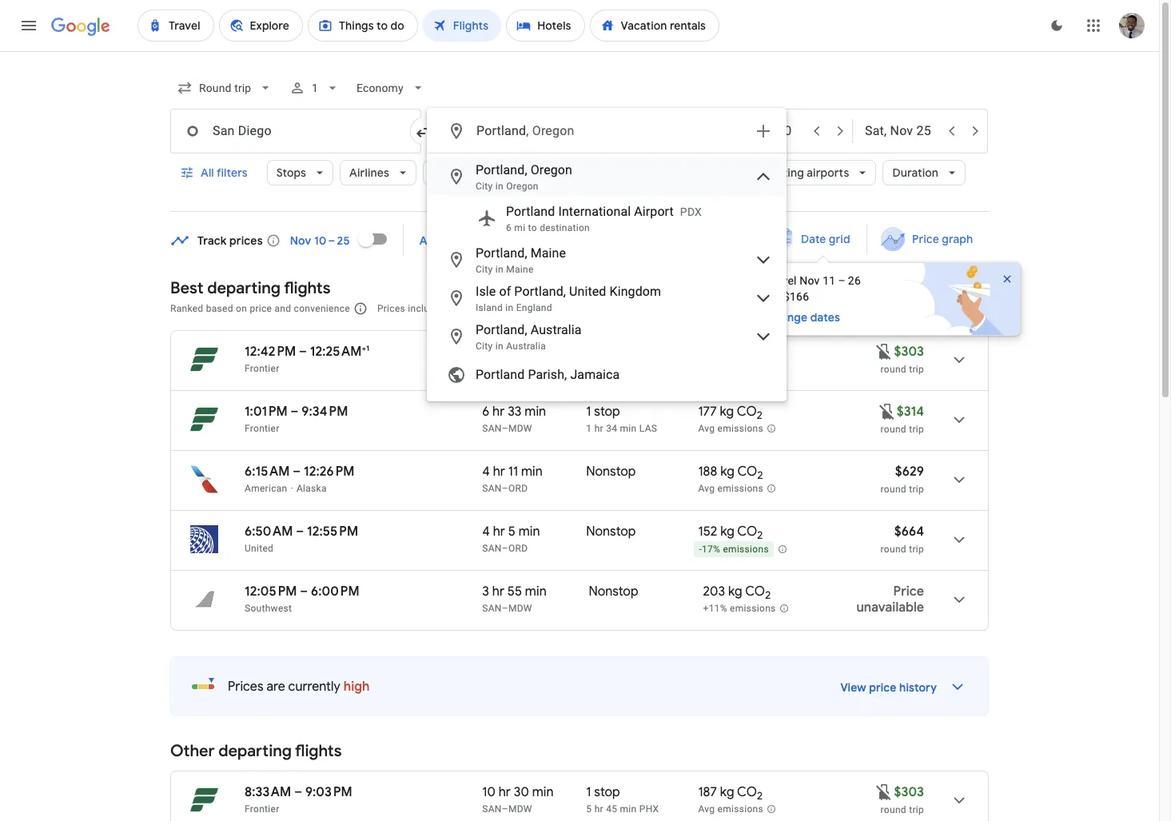 Task type: vqa. For each thing, say whether or not it's contained in the screenshot.


Task type: locate. For each thing, give the bounding box(es) containing it.
12:25 am
[[310, 344, 362, 360]]

2 inside 203 kg co 2
[[765, 589, 771, 602]]

round trip up $314
[[881, 364, 924, 375]]

1 ord from the top
[[508, 483, 528, 494]]

‌,
[[526, 123, 529, 138]]

303 US dollars text field
[[894, 344, 924, 360], [894, 784, 924, 800]]

1 frontier from the top
[[245, 363, 279, 374]]

united inside 6:50 am – 12:55 pm united
[[245, 543, 274, 554]]

0 vertical spatial city
[[476, 181, 493, 192]]

2 up -17% emissions
[[757, 529, 763, 542]]

trip left flight details. leaves san diego international airport at 8:33 am on friday, november 10 and arrives at chicago midway international airport at 9:03 pm on friday, november 10. image
[[909, 804, 924, 815]]

2 vertical spatial price
[[893, 584, 924, 600]]

prices left are
[[228, 679, 264, 695]]

6 san from the top
[[482, 803, 502, 815]]

0 vertical spatial 5
[[508, 524, 516, 540]]

min inside 4 hr 11 min san – ord
[[521, 464, 543, 480]]

2
[[757, 409, 762, 422], [757, 469, 763, 482], [757, 529, 763, 542], [765, 589, 771, 602], [757, 789, 763, 803]]

other departing flights
[[170, 741, 342, 761]]

5 trip from the top
[[909, 804, 924, 815]]

this price for this flight doesn't include overhead bin access. if you need a carry-on bag, use the bags filter to update prices. image down assistance in the top of the page
[[875, 342, 894, 361]]

san inside 3 hr 55 min san – mdw
[[482, 603, 502, 614]]

0 horizontal spatial price
[[250, 303, 272, 314]]

min inside 9 hr 43 min san – mdw
[[525, 344, 547, 360]]

1 vertical spatial 5
[[586, 803, 592, 815]]

1 horizontal spatial 5
[[586, 803, 592, 815]]

price left graph
[[912, 232, 939, 246]]

portland inside option
[[476, 367, 525, 382]]

min for 43
[[525, 344, 547, 360]]

4 inside layover (1 of 1) is a 4 hr 10 min layover at dallas/fort worth international airport in dallas. element
[[586, 363, 592, 374]]

kg inside 187 kg co 2
[[720, 784, 734, 800]]

1 horizontal spatial +
[[509, 303, 515, 314]]

ranked
[[170, 303, 203, 314]]

trip for 6 hr 33 min
[[909, 424, 924, 435]]

– inside 6 hr 33 min san – mdw
[[502, 423, 508, 434]]

min inside 6 hr 33 min san – mdw
[[525, 404, 546, 420]]

hr inside 6 hr 33 min san – mdw
[[493, 404, 505, 420]]

in right bags popup button
[[495, 181, 504, 192]]

trip for 10 hr 30 min
[[909, 804, 924, 815]]

2 round from the top
[[881, 424, 906, 435]]

4 for 10
[[586, 363, 592, 374]]

177 kg co 2
[[698, 404, 762, 422]]

kg inside 203 kg co 2
[[728, 584, 742, 600]]

nov right learn more about tracked prices image
[[290, 233, 311, 247]]

main menu image
[[19, 16, 38, 35]]

round down this price for this flight doesn't include overhead bin access. if you need a carry-on bag, use the bags filter to update prices. image
[[881, 424, 906, 435]]

departing up departure time: 8:33 am. text box
[[218, 741, 292, 761]]

1 vertical spatial price
[[912, 232, 939, 246]]

303 us dollars text field down sort
[[894, 344, 924, 360]]

kg for 203
[[728, 584, 742, 600]]

flight details. leaves san diego international airport at 12:05 pm on friday, november 10 and arrives at chicago midway international airport at 6:00 pm on friday, november 10. image
[[940, 580, 979, 619]]

1 vertical spatial city
[[476, 264, 493, 275]]

1 stop flight. element
[[586, 404, 620, 422], [586, 784, 620, 803]]

0 vertical spatial portland
[[506, 204, 555, 219]]

1 vertical spatial this price for this flight doesn't include overhead bin access. if you need a carry-on bag, use the bags filter to update prices. image
[[875, 782, 894, 801]]

portland parish, jamaica option
[[428, 356, 786, 394]]

10 – 25
[[314, 233, 350, 247]]

2 for 187
[[757, 789, 763, 803]]

main content
[[170, 219, 1038, 821]]

188 kg co 2
[[698, 464, 763, 482]]

price unavailable
[[857, 584, 924, 616]]

frontier inside the 1:01 pm – 9:34 pm frontier
[[245, 423, 279, 434]]

maine down to
[[531, 245, 566, 261]]

round up this price for this flight doesn't include overhead bin access. if you need a carry-on bag, use the bags filter to update prices. image
[[881, 364, 906, 375]]

5 down 4 hr 11 min san – ord on the bottom of the page
[[508, 524, 516, 540]]

– inside 9 hr 43 min san – mdw
[[502, 363, 508, 374]]

none text field inside search box
[[170, 109, 421, 153]]

in inside portland, maine city in maine
[[495, 264, 504, 275]]

1 vertical spatial dates
[[810, 310, 840, 325]]

0 vertical spatial frontier
[[245, 363, 279, 374]]

are
[[267, 679, 285, 695]]

co right 177
[[737, 404, 757, 420]]

for
[[766, 290, 780, 303], [540, 303, 552, 314]]

1:01 pm
[[245, 404, 288, 420]]

4 for 5
[[482, 524, 490, 540]]

portland, inside portland, maine city in maine
[[476, 245, 527, 261]]

city inside portland, oregon city in oregon
[[476, 181, 493, 192]]

layover (1 of 1) is a 5 hr 45 min layover at phoenix sky harbor international airport in phoenix. element
[[586, 803, 690, 815]]

min for 10
[[620, 363, 637, 374]]

2 city from the top
[[476, 264, 493, 275]]

nonstop
[[586, 464, 636, 480], [586, 524, 636, 540], [589, 584, 638, 600]]

sort by: button
[[916, 293, 989, 322]]

0 vertical spatial australia
[[531, 322, 582, 337]]

0 vertical spatial $303
[[894, 344, 924, 360]]

avg for 188
[[698, 483, 715, 494]]

– down total duration 10 hr 30 min. element
[[502, 803, 508, 815]]

1 vertical spatial frontier
[[245, 423, 279, 434]]

+ left fees
[[509, 303, 515, 314]]

in inside portland, oregon city in oregon
[[495, 181, 504, 192]]

for down travel
[[766, 290, 780, 303]]

frontier for 1:01 pm
[[245, 423, 279, 434]]

10
[[606, 363, 617, 374], [482, 784, 496, 800]]

portland international airport (pdx) option
[[428, 196, 786, 241]]

san for 4 hr 5 min
[[482, 543, 502, 554]]

trip inside "$629 round trip"
[[909, 484, 924, 495]]

Departure time: 6:15 AM. text field
[[245, 464, 290, 480]]

oregon up mi
[[506, 181, 539, 192]]

san down total duration 10 hr 30 min. element
[[482, 803, 502, 815]]

co for 188
[[737, 464, 757, 480]]

mdw for 30
[[508, 803, 532, 815]]

co up +11% emissions
[[745, 584, 765, 600]]

round
[[881, 364, 906, 375], [881, 424, 906, 435], [881, 484, 906, 495], [881, 544, 906, 555], [881, 804, 906, 815]]

high
[[344, 679, 370, 695]]

portland inside portland international airport pdx 6 mi to destination
[[506, 204, 555, 219]]

hr inside 10 hr 30 min san – mdw
[[499, 784, 511, 800]]

list box
[[428, 153, 786, 401]]

0 vertical spatial prices
[[377, 303, 405, 314]]

1 vertical spatial ord
[[508, 543, 528, 554]]

of
[[499, 284, 511, 299]]

min right 30
[[532, 784, 554, 800]]

avg emissions for 187
[[698, 804, 763, 815]]

portland, oregon option
[[428, 157, 786, 196]]

1 trip from the top
[[909, 364, 924, 375]]

total duration 3 hr 55 min. element
[[482, 584, 589, 602]]

stop up 45
[[594, 784, 620, 800]]

to
[[528, 222, 537, 233]]

4 down 4 hr 11 min san – ord on the bottom of the page
[[482, 524, 490, 540]]

leaves san diego international airport at 6:15 am on friday, november 10 and arrives at o'hare international airport at 12:26 pm on friday, november 10. element
[[245, 464, 355, 480]]

0 vertical spatial this price for this flight doesn't include overhead bin access. if you need a carry-on bag, use the bags filter to update prices. image
[[875, 342, 894, 361]]

price graph
[[912, 232, 973, 246]]

find the best price region
[[170, 219, 1038, 336]]

1 mdw from the top
[[508, 363, 532, 374]]

0 vertical spatial flights
[[284, 278, 331, 298]]

Departure time: 1:01 PM. text field
[[245, 404, 288, 420]]

prices for prices are currently high
[[228, 679, 264, 695]]

min inside 10 hr 30 min san – mdw
[[532, 784, 554, 800]]

2 vertical spatial avg emissions
[[698, 804, 763, 815]]

san inside 9 hr 43 min san – mdw
[[482, 363, 502, 374]]

hr inside 4 hr 11 min san – ord
[[493, 464, 505, 480]]

2 vertical spatial city
[[476, 341, 493, 352]]

2 inside 177 kg co 2
[[757, 409, 762, 422]]

5 for hr
[[586, 803, 592, 815]]

and
[[275, 303, 291, 314]]

5 san from the top
[[482, 603, 502, 614]]

emissions for 187
[[718, 804, 763, 815]]

nonstop flight. element
[[586, 464, 636, 482], [586, 524, 636, 542], [589, 584, 638, 602]]

price inside price unavailable
[[893, 584, 924, 600]]

hr inside layover (1 of 1) is a 4 hr 10 min layover at dallas/fort worth international airport in dallas. element
[[594, 363, 604, 374]]

portland, inside 'portland, australia city in australia'
[[476, 322, 527, 337]]

stop for 6 hr 33 min
[[594, 404, 620, 420]]

co up -17% emissions
[[737, 524, 757, 540]]

1 vertical spatial +
[[362, 343, 366, 353]]

6:15 am – 12:26 pm
[[245, 464, 355, 480]]

san inside 4 hr 11 min san – ord
[[482, 483, 502, 494]]

oregon for ‌, oregon
[[532, 123, 574, 138]]

1 stop from the top
[[594, 404, 620, 420]]

this price for this flight doesn't include overhead bin access. if you need a carry-on bag, use the bags filter to update prices. image left flight details. leaves san diego international airport at 8:33 am on friday, november 10 and arrives at chicago midway international airport at 9:03 pm on friday, november 10. image
[[875, 782, 894, 801]]

mdw inside 10 hr 30 min san – mdw
[[508, 803, 532, 815]]

2 vertical spatial nonstop flight. element
[[589, 584, 638, 602]]

2 right the 187
[[757, 789, 763, 803]]

2 this price for this flight doesn't include overhead bin access. if you need a carry-on bag, use the bags filter to update prices. image from the top
[[875, 782, 894, 801]]

629 US dollars text field
[[895, 464, 924, 480]]

min right 55
[[525, 584, 547, 600]]

hr inside the 4 hr 5 min san – ord
[[493, 524, 505, 540]]

1 vertical spatial avg
[[698, 483, 715, 494]]

hr for 55
[[492, 584, 504, 600]]

avg down 177
[[698, 423, 715, 434]]

oregon right the ‌,
[[532, 123, 574, 138]]

san down 9
[[482, 363, 502, 374]]

min
[[525, 344, 547, 360], [620, 363, 637, 374], [525, 404, 546, 420], [620, 423, 637, 434], [521, 464, 543, 480], [519, 524, 540, 540], [525, 584, 547, 600], [532, 784, 554, 800], [620, 803, 637, 815]]

price for price
[[502, 165, 529, 180]]

1 city from the top
[[476, 181, 493, 192]]

dates inside the travel nov 11 – 26 for $166 change dates
[[810, 310, 840, 325]]

2 right 188
[[757, 469, 763, 482]]

3 round from the top
[[881, 484, 906, 495]]

united for 12:55 pm
[[245, 543, 274, 554]]

mdw inside 6 hr 33 min san – mdw
[[508, 423, 532, 434]]

stop for 10 hr 30 min
[[594, 784, 620, 800]]

kingdom
[[610, 284, 661, 299]]

1 inside 1 stop 5 hr 45 min phx
[[586, 784, 591, 800]]

4 trip from the top
[[909, 544, 924, 555]]

1 303 us dollars text field from the top
[[894, 344, 924, 360]]

2 303 us dollars text field from the top
[[894, 784, 924, 800]]

price right on
[[250, 303, 272, 314]]

city
[[476, 181, 493, 192], [476, 264, 493, 275], [476, 341, 493, 352]]

portland, down the ‌,
[[476, 162, 527, 177]]

in inside 'portland, australia city in australia'
[[495, 341, 504, 352]]

mdw down 55
[[508, 603, 532, 614]]

0 vertical spatial avg emissions
[[698, 423, 763, 434]]

ord
[[508, 483, 528, 494], [508, 543, 528, 554]]

co for 152
[[737, 524, 757, 540]]

flight details. leaves san diego international airport at 8:33 am on friday, november 10 and arrives at chicago midway international airport at 9:03 pm on friday, november 10. image
[[940, 781, 979, 819]]

4 mdw from the top
[[508, 803, 532, 815]]

0 horizontal spatial nov
[[290, 233, 311, 247]]

1 vertical spatial nov
[[800, 274, 820, 287]]

min inside 3 hr 55 min san – mdw
[[525, 584, 547, 600]]

flights for other departing flights
[[295, 741, 342, 761]]

30
[[514, 784, 529, 800]]

43
[[508, 344, 522, 360]]

min right 34 on the right bottom of the page
[[620, 423, 637, 434]]

1 horizontal spatial 6
[[506, 222, 512, 233]]

in
[[495, 181, 504, 192], [495, 264, 504, 275], [506, 302, 514, 313], [495, 341, 504, 352]]

2 round trip from the top
[[881, 424, 924, 435]]

1 stop flight. element up 34 on the right bottom of the page
[[586, 404, 620, 422]]

nonstop flight. element for 4 hr 5 min
[[586, 524, 636, 542]]

4 round from the top
[[881, 544, 906, 555]]

learn more about tracked prices image
[[266, 233, 280, 247]]

2 mdw from the top
[[508, 423, 532, 434]]

1 horizontal spatial prices
[[377, 303, 405, 314]]

hr left 11
[[493, 464, 505, 480]]

2 inside 188 kg co 2
[[757, 469, 763, 482]]

– right 6:50 am text box
[[296, 524, 304, 540]]

– inside 10 hr 30 min san – mdw
[[502, 803, 508, 815]]

33
[[508, 404, 522, 420]]

on
[[236, 303, 247, 314]]

hr left 45
[[594, 803, 604, 815]]

city for portland, australia
[[476, 341, 493, 352]]

188
[[698, 464, 717, 480]]

isle of portland, united kingdom option
[[428, 279, 786, 317]]

2 inside 187 kg co 2
[[757, 789, 763, 803]]

prices
[[377, 303, 405, 314], [228, 679, 264, 695]]

1 san from the top
[[482, 363, 502, 374]]

3 avg from the top
[[698, 804, 715, 815]]

hr for 43
[[493, 344, 505, 360]]

round trip
[[881, 364, 924, 375], [881, 424, 924, 435], [881, 804, 924, 815]]

hr down portland, australia option
[[594, 363, 604, 374]]

layover (1 of 1) is a 4 hr 10 min layover at dallas/fort worth international airport in dallas. element
[[586, 362, 690, 375]]

min for 11
[[521, 464, 543, 480]]

1 avg emissions from the top
[[698, 423, 763, 434]]

flights up convenience
[[284, 278, 331, 298]]

0 vertical spatial 1 stop flight. element
[[586, 404, 620, 422]]

Where else? text field
[[476, 112, 744, 150]]

0 vertical spatial nonstop flight. element
[[586, 464, 636, 482]]

co for 177
[[737, 404, 757, 420]]

san up 3
[[482, 543, 502, 554]]

1 horizontal spatial 10
[[606, 363, 617, 374]]

1 stop flight. element for 10 hr 30 min
[[586, 784, 620, 803]]

1 vertical spatial stop
[[594, 784, 620, 800]]

in up of
[[495, 264, 504, 275]]

1 vertical spatial $303
[[894, 784, 924, 800]]

hr inside 9 hr 43 min san – mdw
[[493, 344, 505, 360]]

min inside the 4 hr 5 min san – ord
[[519, 524, 540, 540]]

emissions down 188 kg co 2
[[718, 483, 763, 494]]

2 $303 from the top
[[894, 784, 924, 800]]

city inside 'portland, australia city in australia'
[[476, 341, 493, 352]]

0 vertical spatial 303 us dollars text field
[[894, 344, 924, 360]]

min right 45
[[620, 803, 637, 815]]

2 for 152
[[757, 529, 763, 542]]

prices include required taxes + fees for 1 adult.
[[377, 303, 589, 314]]

11 – 26
[[823, 274, 861, 287]]

0 horizontal spatial 5
[[508, 524, 516, 540]]

portland, up england
[[514, 284, 566, 299]]

– down 43
[[502, 363, 508, 374]]

prices right "learn more about ranking" image
[[377, 303, 405, 314]]

1 vertical spatial departing
[[218, 741, 292, 761]]

leaves san diego international airport at 12:05 pm on friday, november 10 and arrives at chicago midway international airport at 6:00 pm on friday, november 10. element
[[245, 584, 360, 600]]

portland, australia city in australia
[[476, 322, 582, 352]]

australia
[[531, 322, 582, 337], [506, 341, 546, 352]]

+ down "learn more about ranking" image
[[362, 343, 366, 353]]

united for portland,
[[569, 284, 606, 299]]

2 stop from the top
[[594, 784, 620, 800]]

1:01 pm – 9:34 pm frontier
[[245, 404, 348, 434]]

0 vertical spatial 4
[[586, 363, 592, 374]]

1 vertical spatial oregon
[[531, 162, 572, 177]]

1 this price for this flight doesn't include overhead bin access. if you need a carry-on bag, use the bags filter to update prices. image from the top
[[875, 342, 894, 361]]

change appearance image
[[1038, 6, 1076, 45]]

stop inside 1 stop 5 hr 45 min phx
[[594, 784, 620, 800]]

hr left 33
[[493, 404, 505, 420]]

152
[[698, 524, 717, 540]]

1 vertical spatial united
[[245, 543, 274, 554]]

None text field
[[170, 109, 421, 153]]

airports
[[807, 165, 849, 180]]

1 inside 12:42 pm – 12:25 am + 1
[[366, 343, 370, 353]]

0 vertical spatial nov
[[290, 233, 311, 247]]

co inside 152 kg co 2
[[737, 524, 757, 540]]

leaves san diego international airport at 12:42 pm on friday, november 10 and arrives at chicago midway international airport at 12:25 am on saturday, november 11. element
[[245, 343, 370, 360]]

0 horizontal spatial 6
[[482, 404, 490, 420]]

0 vertical spatial price
[[502, 165, 529, 180]]

emissions
[[718, 423, 763, 434], [718, 483, 763, 494], [723, 544, 769, 555], [730, 603, 776, 614], [718, 804, 763, 815]]

1 vertical spatial avg emissions
[[698, 483, 763, 494]]

1 horizontal spatial dates
[[810, 310, 840, 325]]

this price for this flight doesn't include overhead bin access. if you need a carry-on bag, use the bags filter to update prices. image
[[878, 402, 897, 421]]

kg inside 152 kg co 2
[[720, 524, 735, 540]]

3 hr 55 min san – mdw
[[482, 584, 547, 614]]

1 vertical spatial 6
[[482, 404, 490, 420]]

1 vertical spatial nonstop
[[586, 524, 636, 540]]

0 vertical spatial stop
[[594, 404, 620, 420]]

1 1 stop flight. element from the top
[[586, 404, 620, 422]]

6:50 am – 12:55 pm united
[[245, 524, 358, 554]]

duration button
[[883, 153, 966, 192]]

3 avg emissions from the top
[[698, 804, 763, 815]]

kg
[[720, 404, 734, 420], [720, 464, 735, 480], [720, 524, 735, 540], [728, 584, 742, 600], [720, 784, 734, 800]]

co right the 187
[[737, 784, 757, 800]]

4 inside 4 hr 11 min san – ord
[[482, 464, 490, 480]]

portland, inside portland, oregon city in oregon
[[476, 162, 527, 177]]

ord down 'total duration 4 hr 5 min.' element
[[508, 543, 528, 554]]

in for portland, australia
[[495, 341, 504, 352]]

list box containing portland, oregon
[[428, 153, 786, 401]]

trip for 9 hr 43 min
[[909, 364, 924, 375]]

san inside 6 hr 33 min san – mdw
[[482, 423, 502, 434]]

price graph button
[[870, 225, 986, 253]]

– down 'total duration 4 hr 5 min.' element
[[502, 543, 508, 554]]

4 down portland, australia option
[[586, 363, 592, 374]]

2 1 stop flight. element from the top
[[586, 784, 620, 803]]

0 horizontal spatial for
[[540, 303, 552, 314]]

flight details. leaves san diego international airport at 6:15 am on friday, november 10 and arrives at o'hare international airport at 12:26 pm on friday, november 10. image
[[940, 460, 979, 499]]

– right 12:42 pm
[[299, 344, 307, 360]]

kg right 177
[[720, 404, 734, 420]]

unavailable
[[857, 600, 924, 616]]

toggle nearby airports for isle of portland, united kingdom image
[[754, 289, 773, 308]]

departing up on
[[207, 278, 281, 298]]

2 avg from the top
[[698, 483, 715, 494]]

parish,
[[528, 367, 567, 382]]

1 vertical spatial 303 us dollars text field
[[894, 784, 924, 800]]

1 stop flight. element up 45
[[586, 784, 620, 803]]

duration
[[892, 165, 939, 180]]

8:33 am
[[245, 784, 291, 800]]

1 vertical spatial 1 stop flight. element
[[586, 784, 620, 803]]

1 button
[[283, 69, 347, 107]]

1 vertical spatial round trip
[[881, 424, 924, 435]]

may apply. passenger assistance
[[728, 303, 879, 314]]

currently
[[288, 679, 340, 695]]

avg emissions
[[698, 423, 763, 434], [698, 483, 763, 494], [698, 804, 763, 815]]

10 left 30
[[482, 784, 496, 800]]

min inside the 1 stop 1 hr 34 min las
[[620, 423, 637, 434]]

enter your destination dialog
[[427, 108, 787, 401]]

view price history
[[841, 680, 937, 695]]

3 san from the top
[[482, 483, 502, 494]]

mdw for 43
[[508, 363, 532, 374]]

flight details. leaves san diego international airport at 12:42 pm on friday, november 10 and arrives at chicago midway international airport at 12:25 am on saturday, november 11. image
[[940, 341, 979, 379]]

adult.
[[563, 303, 589, 314]]

co inside 203 kg co 2
[[745, 584, 765, 600]]

– left 6:00 pm
[[300, 584, 308, 600]]

kg for 152
[[720, 524, 735, 540]]

any dates
[[419, 233, 473, 247]]

mdw inside 3 hr 55 min san – mdw
[[508, 603, 532, 614]]

toggle nearby airports for portland, australia image
[[754, 327, 773, 346]]

0 vertical spatial round trip
[[881, 364, 924, 375]]

0 vertical spatial 6
[[506, 222, 512, 233]]

1 vertical spatial flights
[[295, 741, 342, 761]]

round down $664
[[881, 544, 906, 555]]

0 vertical spatial price
[[250, 303, 272, 314]]

2 inside 152 kg co 2
[[757, 529, 763, 542]]

min right 11
[[521, 464, 543, 480]]

trip down 629 us dollars text field
[[909, 484, 924, 495]]

0 vertical spatial ord
[[508, 483, 528, 494]]

san
[[482, 363, 502, 374], [482, 423, 502, 434], [482, 483, 502, 494], [482, 543, 502, 554], [482, 603, 502, 614], [482, 803, 502, 815]]

taxes
[[482, 303, 507, 314]]

round trip down 314 us dollars text box
[[881, 424, 924, 435]]

travel
[[766, 274, 797, 287]]

5 left 45
[[586, 803, 592, 815]]

$664 round trip
[[881, 524, 924, 555]]

price
[[502, 165, 529, 180], [912, 232, 939, 246], [893, 584, 924, 600]]

– inside the 1:01 pm – 9:34 pm frontier
[[291, 404, 299, 420]]

trip up $314
[[909, 364, 924, 375]]

kg up +11% emissions
[[728, 584, 742, 600]]

hr inside the 1 stop 1 hr 34 min las
[[594, 423, 604, 434]]

min right 43
[[525, 344, 547, 360]]

1 horizontal spatial price
[[869, 680, 897, 695]]

kg for 177
[[720, 404, 734, 420]]

price inside popup button
[[502, 165, 529, 180]]

mdw
[[508, 363, 532, 374], [508, 423, 532, 434], [508, 603, 532, 614], [508, 803, 532, 815]]

2 vertical spatial avg
[[698, 804, 715, 815]]

$664
[[894, 524, 924, 540]]

1 vertical spatial maine
[[506, 264, 534, 275]]

frontier down 12:42 pm
[[245, 363, 279, 374]]

ord inside the 4 hr 5 min san – ord
[[508, 543, 528, 554]]

city inside portland, maine city in maine
[[476, 264, 493, 275]]

list box inside enter your destination dialog
[[428, 153, 786, 401]]

314 US dollars text field
[[897, 404, 924, 420]]

2 trip from the top
[[909, 424, 924, 435]]

trip down $664
[[909, 544, 924, 555]]

None field
[[170, 74, 280, 102], [350, 74, 433, 102], [170, 74, 280, 102], [350, 74, 433, 102]]

6 left 33
[[482, 404, 490, 420]]

stop up 34 on the right bottom of the page
[[594, 404, 620, 420]]

prices for prices include required taxes + fees for 1 adult.
[[377, 303, 405, 314]]

emissions down 152 kg co 2
[[723, 544, 769, 555]]

1 horizontal spatial nov
[[800, 274, 820, 287]]

round inside "$629 round trip"
[[881, 484, 906, 495]]

round left flight details. leaves san diego international airport at 8:33 am on friday, november 10 and arrives at chicago midway international airport at 9:03 pm on friday, november 10. image
[[881, 804, 906, 815]]

0 vertical spatial avg
[[698, 423, 715, 434]]

portland up to
[[506, 204, 555, 219]]

hr for 30
[[499, 784, 511, 800]]

hr right 3
[[492, 584, 504, 600]]

price right view
[[869, 680, 897, 695]]

hr inside 3 hr 55 min san – mdw
[[492, 584, 504, 600]]

mdw inside 9 hr 43 min san – mdw
[[508, 363, 532, 374]]

Return text field
[[865, 110, 939, 153]]

3 round trip from the top
[[881, 804, 924, 815]]

co for 187
[[737, 784, 757, 800]]

1 vertical spatial prices
[[228, 679, 264, 695]]

2 frontier from the top
[[245, 423, 279, 434]]

round trip for 177
[[881, 424, 924, 435]]

toggle nearby airports for portland, maine image
[[754, 250, 773, 269]]

+
[[509, 303, 515, 314], [362, 343, 366, 353]]

portland, for oregon
[[476, 162, 527, 177]]

maine up of
[[506, 264, 534, 275]]

portland for portland international airport pdx 6 mi to destination
[[506, 204, 555, 219]]

3 city from the top
[[476, 341, 493, 352]]

10 hr 30 min san – mdw
[[482, 784, 554, 815]]

2 vertical spatial nonstop
[[589, 584, 638, 600]]

– inside 4 hr 11 min san – ord
[[502, 483, 508, 494]]

5 inside the 4 hr 5 min san – ord
[[508, 524, 516, 540]]

portland, for australia
[[476, 322, 527, 337]]

1 vertical spatial nonstop flight. element
[[586, 524, 636, 542]]

0 horizontal spatial united
[[245, 543, 274, 554]]

1 vertical spatial 4
[[482, 464, 490, 480]]

leaves san diego international airport at 6:50 am on friday, november 10 and arrives at o'hare international airport at 12:55 pm on friday, november 10. element
[[245, 524, 358, 540]]

kg right 188
[[720, 464, 735, 480]]

mdw down 30
[[508, 803, 532, 815]]

co inside 177 kg co 2
[[737, 404, 757, 420]]

ord for 11
[[508, 483, 528, 494]]

nov up $166
[[800, 274, 820, 287]]

1 horizontal spatial united
[[569, 284, 606, 299]]

min for 5
[[519, 524, 540, 540]]

mdw down 43
[[508, 363, 532, 374]]

303 us dollars text field for 10 hr 30 min
[[894, 784, 924, 800]]

1
[[312, 82, 318, 94], [555, 303, 561, 314], [366, 343, 370, 353], [586, 404, 591, 420], [586, 423, 592, 434], [586, 784, 591, 800]]

dates
[[443, 233, 473, 247], [810, 310, 840, 325]]

2 ord from the top
[[508, 543, 528, 554]]

4 inside the 4 hr 5 min san – ord
[[482, 524, 490, 540]]

0 vertical spatial nonstop
[[586, 464, 636, 480]]

0 vertical spatial oregon
[[532, 123, 574, 138]]

all
[[201, 165, 214, 180]]

co right 188
[[737, 464, 757, 480]]

1 vertical spatial 10
[[482, 784, 496, 800]]

bags
[[433, 165, 458, 180]]

emissions for 203
[[730, 603, 776, 614]]

55
[[507, 584, 522, 600]]

12:05 pm
[[245, 584, 297, 600]]

mdw down 33
[[508, 423, 532, 434]]

4 left 11
[[482, 464, 490, 480]]

sort
[[922, 301, 945, 315]]

2 vertical spatial oregon
[[506, 181, 539, 192]]

united up adult.
[[569, 284, 606, 299]]

san down total duration 6 hr 33 min. element
[[482, 423, 502, 434]]

san inside the 4 hr 5 min san – ord
[[482, 543, 502, 554]]

price left the flight details. leaves san diego international airport at 12:05 pm on friday, november 10 and arrives at chicago midway international airport at 6:00 pm on friday, november 10. image
[[893, 584, 924, 600]]

san inside 10 hr 30 min san – mdw
[[482, 803, 502, 815]]

learn more about ranking image
[[353, 301, 368, 316]]

avg down the 187
[[698, 804, 715, 815]]

this price for this flight doesn't include overhead bin access. if you need a carry-on bag, use the bags filter to update prices. image
[[875, 342, 894, 361], [875, 782, 894, 801]]

oregon down the ‌, oregon
[[531, 162, 572, 177]]

2 avg emissions from the top
[[698, 483, 763, 494]]

None search field
[[170, 69, 989, 401]]

1 vertical spatial portland
[[476, 367, 525, 382]]

0 horizontal spatial prices
[[228, 679, 264, 695]]

2 vertical spatial round trip
[[881, 804, 924, 815]]

5 inside 1 stop 5 hr 45 min phx
[[586, 803, 592, 815]]

1 avg from the top
[[698, 423, 715, 434]]

avg down 188
[[698, 483, 715, 494]]

united inside isle of portland, united kingdom island in england
[[569, 284, 606, 299]]

0 horizontal spatial 10
[[482, 784, 496, 800]]

3 mdw from the top
[[508, 603, 532, 614]]

stop inside the 1 stop 1 hr 34 min las
[[594, 404, 620, 420]]

co inside 187 kg co 2
[[737, 784, 757, 800]]

0 horizontal spatial +
[[362, 343, 366, 353]]

2 vertical spatial 4
[[482, 524, 490, 540]]

2 vertical spatial frontier
[[245, 803, 279, 815]]

by:
[[947, 301, 963, 315]]

avg
[[698, 423, 715, 434], [698, 483, 715, 494], [698, 804, 715, 815]]

1 horizontal spatial for
[[766, 290, 780, 303]]

frontier down 1:01 pm
[[245, 423, 279, 434]]

1 round from the top
[[881, 364, 906, 375]]

australia down adult.
[[531, 322, 582, 337]]

min right 33
[[525, 404, 546, 420]]

3 frontier from the top
[[245, 803, 279, 815]]

4 san from the top
[[482, 543, 502, 554]]

nonstop for 4 hr 5 min
[[586, 524, 636, 540]]

stop
[[594, 404, 620, 420], [594, 784, 620, 800]]

portland for portland parish, jamaica
[[476, 367, 525, 382]]

kg inside 177 kg co 2
[[720, 404, 734, 420]]

emissions
[[646, 165, 699, 180]]

– right 1:01 pm
[[291, 404, 299, 420]]

avg emissions down 188 kg co 2
[[698, 483, 763, 494]]

0 vertical spatial departing
[[207, 278, 281, 298]]

hr right 9
[[493, 344, 505, 360]]

ord inside 4 hr 11 min san – ord
[[508, 483, 528, 494]]

2 up +11% emissions
[[765, 589, 771, 602]]

2 san from the top
[[482, 423, 502, 434]]

12:42 pm
[[245, 344, 296, 360]]

kg up -17% emissions
[[720, 524, 735, 540]]

0 vertical spatial united
[[569, 284, 606, 299]]

close image
[[1001, 273, 1014, 285]]

co inside 188 kg co 2
[[737, 464, 757, 480]]

kg inside 188 kg co 2
[[720, 464, 735, 480]]

0 horizontal spatial dates
[[443, 233, 473, 247]]

layover (1 of 1) is a 1 hr 34 min layover at harry reid international airport in las vegas. element
[[586, 422, 690, 435]]

3 trip from the top
[[909, 484, 924, 495]]

frontier inside 8:33 am – 9:03 pm frontier
[[245, 803, 279, 815]]

$166
[[783, 290, 809, 303]]

hr for 33
[[493, 404, 505, 420]]

price inside button
[[912, 232, 939, 246]]

price
[[250, 303, 272, 314], [869, 680, 897, 695]]

5 round from the top
[[881, 804, 906, 815]]

1 $303 from the top
[[894, 344, 924, 360]]



Task type: describe. For each thing, give the bounding box(es) containing it.
total duration 4 hr 11 min. element
[[482, 464, 586, 482]]

travel nov 11 – 26 for $166 change dates
[[766, 274, 861, 325]]

leaves san diego international airport at 8:33 am on friday, november 10 and arrives at chicago midway international airport at 9:03 pm on friday, november 10. element
[[245, 784, 352, 800]]

6 inside 6 hr 33 min san – mdw
[[482, 404, 490, 420]]

all filters button
[[170, 153, 260, 192]]

filters
[[217, 165, 248, 180]]

Departure time: 12:05 PM. text field
[[245, 584, 297, 600]]

5 for min
[[508, 524, 516, 540]]

min for 55
[[525, 584, 547, 600]]

– inside the 12:05 pm – 6:00 pm southwest
[[300, 584, 308, 600]]

2 for 177
[[757, 409, 762, 422]]

connecting airports
[[742, 165, 849, 180]]

flight details. leaves san diego international airport at 1:01 pm on friday, november 10 and arrives at chicago midway international airport at 9:34 pm on friday, november 10. image
[[940, 401, 979, 439]]

avg emissions for 188
[[698, 483, 763, 494]]

emissions button
[[637, 160, 726, 185]]

based
[[206, 303, 233, 314]]

portland parish, jamaica
[[476, 367, 620, 382]]

prices
[[229, 233, 263, 247]]

avg emissions for 177
[[698, 423, 763, 434]]

+11% emissions
[[703, 603, 776, 614]]

san for 9 hr 43 min
[[482, 363, 502, 374]]

in for portland, maine
[[495, 264, 504, 275]]

152 kg co 2
[[698, 524, 763, 542]]

departing for other
[[218, 741, 292, 761]]

min inside 1 stop 5 hr 45 min phx
[[620, 803, 637, 815]]

$303 for 9 hr 43 min
[[894, 344, 924, 360]]

1 stop 1 hr 34 min las
[[586, 404, 657, 434]]

sort by:
[[922, 301, 963, 315]]

total duration 9 hr 43 min. element
[[482, 344, 586, 362]]

passenger
[[781, 303, 828, 314]]

Departure time: 6:50 AM. text field
[[245, 524, 293, 540]]

1 stop flight. element for 6 hr 33 min
[[586, 404, 620, 422]]

southwest
[[245, 603, 292, 614]]

required
[[443, 303, 480, 314]]

mdw for 33
[[508, 423, 532, 434]]

assistance
[[831, 303, 879, 314]]

6:15 am
[[245, 464, 290, 480]]

Departure time: 8:33 AM. text field
[[245, 784, 291, 800]]

oregon for portland, oregon city in oregon
[[531, 162, 572, 177]]

price for price graph
[[912, 232, 939, 246]]

+ inside 12:42 pm – 12:25 am + 1
[[362, 343, 366, 353]]

view price history image
[[939, 668, 977, 706]]

swap origin and destination. image
[[415, 122, 434, 141]]

round for 10 hr 30 min
[[881, 804, 906, 815]]

6:00 pm
[[311, 584, 360, 600]]

12:05 pm – 6:00 pm southwest
[[245, 584, 360, 614]]

portland international airport pdx 6 mi to destination
[[506, 204, 702, 233]]

in inside isle of portland, united kingdom island in england
[[506, 302, 514, 313]]

10 inside 10 hr 30 min san – mdw
[[482, 784, 496, 800]]

2 for 203
[[765, 589, 771, 602]]

connecting
[[742, 165, 804, 180]]

track
[[197, 233, 227, 247]]

11
[[508, 464, 518, 480]]

include
[[408, 303, 440, 314]]

avg for 187
[[698, 804, 715, 815]]

Arrival time: 6:00 PM. text field
[[311, 584, 360, 600]]

nonstop for 3 hr 55 min
[[589, 584, 638, 600]]

american
[[245, 483, 287, 494]]

4 hr 10 min
[[586, 363, 637, 374]]

none search field containing ‌, oregon
[[170, 69, 989, 401]]

4 for 11
[[482, 464, 490, 480]]

nov inside the travel nov 11 – 26 for $166 change dates
[[800, 274, 820, 287]]

round for 9 hr 43 min
[[881, 364, 906, 375]]

view
[[841, 680, 866, 695]]

toggle nearby airports for portland, oregon image
[[754, 167, 773, 186]]

flights for best departing flights
[[284, 278, 331, 298]]

stops
[[276, 165, 306, 180]]

9 hr 43 min san – mdw
[[482, 344, 547, 374]]

island
[[476, 302, 503, 313]]

city for portland, maine
[[476, 264, 493, 275]]

loading results progress bar
[[0, 51, 1159, 54]]

round trip for 187
[[881, 804, 924, 815]]

any
[[419, 233, 440, 247]]

9:34 pm
[[302, 404, 348, 420]]

avg for 177
[[698, 423, 715, 434]]

hr inside 1 stop 5 hr 45 min phx
[[594, 803, 604, 815]]

track prices
[[197, 233, 263, 247]]

8:33 am – 9:03 pm frontier
[[245, 784, 352, 815]]

1 vertical spatial price
[[869, 680, 897, 695]]

6:50 am
[[245, 524, 293, 540]]

1 round trip from the top
[[881, 364, 924, 375]]

1 inside popup button
[[312, 82, 318, 94]]

phx
[[639, 803, 659, 815]]

total duration 6 hr 33 min. element
[[482, 404, 586, 422]]

mdw for 55
[[508, 603, 532, 614]]

0 vertical spatial maine
[[531, 245, 566, 261]]

– inside 12:42 pm – 12:25 am + 1
[[299, 344, 307, 360]]

Arrival time: 12:55 PM. text field
[[307, 524, 358, 540]]

1 vertical spatial australia
[[506, 341, 546, 352]]

departing for best
[[207, 278, 281, 298]]

airlines
[[349, 165, 389, 180]]

times
[[572, 165, 603, 180]]

0 vertical spatial dates
[[443, 233, 473, 247]]

kg for 187
[[720, 784, 734, 800]]

san for 6 hr 33 min
[[482, 423, 502, 434]]

Arrival time: 9:03 PM. text field
[[305, 784, 352, 800]]

min for 30
[[532, 784, 554, 800]]

stops button
[[267, 153, 333, 192]]

nonstop flight. element for 4 hr 11 min
[[586, 464, 636, 482]]

main content containing best departing flights
[[170, 219, 1038, 821]]

nonstop flight. element for 3 hr 55 min
[[589, 584, 638, 602]]

this price for this flight doesn't include overhead bin access. if you need a carry-on bag, use the bags filter to update prices. image for 10 hr 30 min
[[875, 782, 894, 801]]

Arrival time: 12:25 AM on  Saturday, November 11. text field
[[310, 343, 370, 360]]

san for 4 hr 11 min
[[482, 483, 502, 494]]

portland, inside isle of portland, united kingdom island in england
[[514, 284, 566, 299]]

17%
[[702, 544, 720, 555]]

graph
[[942, 232, 973, 246]]

city for portland, oregon
[[476, 181, 493, 192]]

mi
[[514, 222, 525, 233]]

203 kg co 2
[[703, 584, 771, 602]]

hr for 11
[[493, 464, 505, 480]]

nonstop for 4 hr 11 min
[[586, 464, 636, 480]]

45
[[606, 803, 617, 815]]

ord for 5
[[508, 543, 528, 554]]

6 inside portland international airport pdx 6 mi to destination
[[506, 222, 512, 233]]

co for 203
[[745, 584, 765, 600]]

portland, oregon city in oregon
[[476, 162, 572, 192]]

fees
[[518, 303, 537, 314]]

– inside 8:33 am – 9:03 pm frontier
[[294, 784, 302, 800]]

all filters
[[201, 165, 248, 180]]

trip inside $664 round trip
[[909, 544, 924, 555]]

– up the 'alaska' on the left of the page
[[293, 464, 301, 480]]

$629 round trip
[[881, 464, 924, 495]]

Departure text field
[[730, 110, 803, 153]]

portland, australia option
[[428, 317, 786, 356]]

san for 3 hr 55 min
[[482, 603, 502, 614]]

times button
[[562, 160, 630, 185]]

price for price unavailable
[[893, 584, 924, 600]]

this price for this flight doesn't include overhead bin access. if you need a carry-on bag, use the bags filter to update prices. image for 9 hr 43 min
[[875, 342, 894, 361]]

date grid button
[[760, 225, 863, 253]]

1 stop 5 hr 45 min phx
[[586, 784, 659, 815]]

Arrival time: 9:34 PM. text field
[[302, 404, 348, 420]]

round inside $664 round trip
[[881, 544, 906, 555]]

– inside 6:50 am – 12:55 pm united
[[296, 524, 304, 540]]

Departure time: 12:42 PM. text field
[[245, 344, 296, 360]]

– inside 3 hr 55 min san – mdw
[[502, 603, 508, 614]]

isle of portland, united kingdom island in england
[[476, 284, 661, 313]]

alaska
[[297, 483, 327, 494]]

emissions for 177
[[718, 423, 763, 434]]

portland, maine option
[[428, 241, 786, 279]]

passenger assistance button
[[781, 303, 879, 314]]

6 hr 33 min san – mdw
[[482, 404, 546, 434]]

4 hr 5 min san – ord
[[482, 524, 540, 554]]

$303 for 10 hr 30 min
[[894, 784, 924, 800]]

187
[[698, 784, 717, 800]]

destination, select multiple airports image
[[754, 122, 773, 141]]

bags button
[[423, 153, 486, 192]]

0 vertical spatial 10
[[606, 363, 617, 374]]

connecting airports button
[[732, 153, 876, 192]]

flight details. leaves san diego international airport at 6:50 am on friday, november 10 and arrives at o'hare international airport at 12:55 pm on friday, november 10. image
[[940, 520, 979, 559]]

9:03 pm
[[305, 784, 352, 800]]

664 US dollars text field
[[894, 524, 924, 540]]

for inside the travel nov 11 – 26 for $166 change dates
[[766, 290, 780, 303]]

convenience
[[294, 303, 350, 314]]

303 us dollars text field for 9 hr 43 min
[[894, 344, 924, 360]]

nov 10 – 25
[[290, 233, 350, 247]]

2 for 188
[[757, 469, 763, 482]]

– inside the 4 hr 5 min san – ord
[[502, 543, 508, 554]]

hr for 10
[[594, 363, 604, 374]]

best departing flights
[[170, 278, 331, 298]]

change
[[766, 310, 808, 325]]

round for 6 hr 33 min
[[881, 424, 906, 435]]

3
[[482, 584, 489, 600]]

kg for 188
[[720, 464, 735, 480]]

total duration 10 hr 30 min. element
[[482, 784, 586, 803]]

12:26 pm
[[304, 464, 355, 480]]

0 vertical spatial +
[[509, 303, 515, 314]]

Arrival time: 12:26 PM. text field
[[304, 464, 355, 480]]

date
[[801, 232, 826, 246]]

leaves san diego international airport at 1:01 pm on friday, november 10 and arrives at chicago midway international airport at 9:34 pm on friday, november 10. element
[[245, 404, 348, 420]]

england
[[516, 302, 552, 313]]

las
[[639, 423, 657, 434]]

portland, for maine
[[476, 245, 527, 261]]

hr for 5
[[493, 524, 505, 540]]

in for portland, oregon
[[495, 181, 504, 192]]

total duration 4 hr 5 min. element
[[482, 524, 586, 542]]

san for 10 hr 30 min
[[482, 803, 502, 815]]

frontier for 8:33 am
[[245, 803, 279, 815]]



